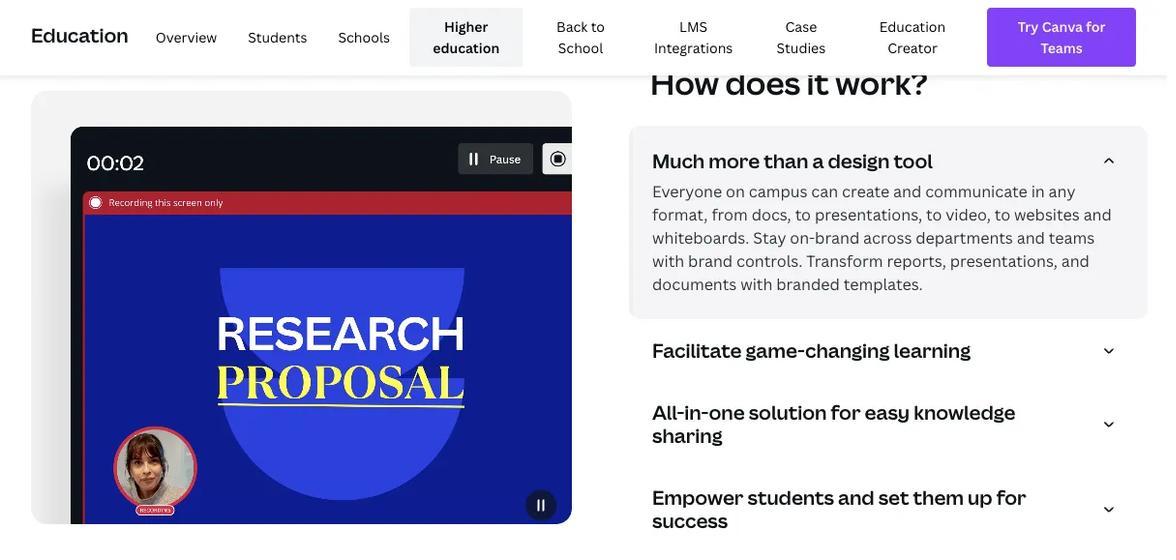 Task type: vqa. For each thing, say whether or not it's contained in the screenshot.
CAN at right top
yes



Task type: describe. For each thing, give the bounding box(es) containing it.
much more than a design tool button
[[652, 147, 1132, 180]]

documents
[[652, 274, 737, 295]]

all-
[[652, 399, 684, 425]]

students
[[748, 484, 834, 511]]

it
[[807, 62, 829, 104]]

overview
[[156, 28, 217, 46]]

websites
[[1014, 204, 1080, 225]]

1 vertical spatial brand
[[688, 251, 733, 272]]

in-
[[684, 399, 709, 425]]

more
[[709, 147, 760, 174]]

create
[[842, 181, 890, 202]]

learning
[[894, 337, 971, 364]]

higher education
[[433, 17, 500, 57]]

tool
[[894, 147, 933, 174]]

facilitate game-changing learning button
[[652, 337, 1132, 370]]

to inside back to school
[[591, 17, 605, 35]]

schools link
[[327, 8, 402, 67]]

and down websites
[[1017, 228, 1045, 248]]

and up teams at the top
[[1083, 204, 1112, 225]]

everyone
[[652, 181, 722, 202]]

departments
[[916, 228, 1013, 248]]

to up on-
[[795, 204, 811, 225]]

lms integrations link
[[638, 8, 749, 67]]

menu bar inside education element
[[136, 8, 972, 67]]

integrations
[[654, 39, 733, 57]]

set
[[878, 484, 909, 511]]

facilitate
[[652, 337, 742, 364]]

any
[[1049, 181, 1076, 202]]

knowledge
[[914, 399, 1015, 425]]

creator
[[888, 39, 938, 57]]

video,
[[946, 204, 991, 225]]

students link
[[236, 8, 319, 67]]

docs,
[[752, 204, 791, 225]]

and down tool
[[893, 181, 922, 202]]

education for education creator
[[880, 17, 946, 35]]

1 vertical spatial with
[[740, 274, 773, 295]]

on-
[[790, 228, 815, 248]]

sharing
[[652, 422, 723, 449]]

and inside empower students and set them up for success
[[838, 484, 874, 511]]

higher education link
[[409, 8, 523, 67]]

communicate
[[925, 181, 1028, 202]]

up
[[968, 484, 992, 511]]

to right video,
[[994, 204, 1010, 225]]

for inside "all-in-one solution for easy knowledge sharing"
[[831, 399, 861, 425]]

all-in-one solution for easy knowledge sharing
[[652, 399, 1015, 449]]

whiteboards.
[[652, 228, 749, 248]]

than
[[764, 147, 808, 174]]

empower
[[652, 484, 744, 511]]

studies
[[777, 39, 826, 57]]

a
[[812, 147, 824, 174]]

to left video,
[[926, 204, 942, 225]]

format,
[[652, 204, 708, 225]]

case studies link
[[757, 8, 846, 67]]

easy
[[865, 399, 910, 425]]

from
[[712, 204, 748, 225]]

education element
[[31, 0, 1136, 74]]



Task type: locate. For each thing, give the bounding box(es) containing it.
presentations, down departments
[[950, 251, 1058, 272]]

schools
[[338, 28, 390, 46]]

game-
[[746, 337, 805, 364]]

reports,
[[887, 251, 946, 272]]

empower students and set them up for success
[[652, 484, 1026, 534]]

1 horizontal spatial brand
[[815, 228, 860, 248]]

brand down whiteboards.
[[688, 251, 733, 272]]

much
[[652, 147, 705, 174]]

empower students and set them up for success button
[[652, 484, 1132, 540]]

all-in-one solution for easy knowledge sharing button
[[652, 399, 1132, 455]]

transform
[[806, 251, 883, 272]]

solution
[[749, 399, 827, 425]]

success
[[652, 507, 728, 534]]

with
[[652, 251, 684, 272], [740, 274, 773, 295]]

0 horizontal spatial presentations,
[[815, 204, 922, 225]]

menu bar containing higher education
[[136, 8, 972, 67]]

education creator link
[[853, 8, 972, 67]]

and left set
[[838, 484, 874, 511]]

1 horizontal spatial presentations,
[[950, 251, 1058, 272]]

controls.
[[736, 251, 803, 272]]

education
[[880, 17, 946, 35], [31, 21, 128, 48]]

changing
[[805, 337, 890, 364]]

for right up
[[996, 484, 1026, 511]]

back
[[556, 17, 588, 35]]

for
[[831, 399, 861, 425], [996, 484, 1026, 511]]

everyone on campus can create and communicate in any format, from docs, to presentations, to video, to websites and whiteboards. stay on-brand across departments and teams with brand controls. transform reports, presentations, and documents with branded templates.
[[652, 181, 1112, 295]]

students
[[248, 28, 307, 46]]

branded
[[776, 274, 840, 295]]

1 horizontal spatial education
[[880, 17, 946, 35]]

to right back
[[591, 17, 605, 35]]

stay
[[753, 228, 786, 248]]

design
[[828, 147, 890, 174]]

teams
[[1049, 228, 1095, 248]]

0 horizontal spatial brand
[[688, 251, 733, 272]]

case studies
[[777, 17, 826, 57]]

much more than a design tool
[[652, 147, 933, 174]]

higher
[[444, 17, 488, 35]]

can
[[811, 181, 838, 202]]

education inside menu bar
[[880, 17, 946, 35]]

across
[[863, 228, 912, 248]]

brand
[[815, 228, 860, 248], [688, 251, 733, 272]]

0 horizontal spatial for
[[831, 399, 861, 425]]

for inside empower students and set them up for success
[[996, 484, 1026, 511]]

education
[[433, 39, 500, 57]]

1 vertical spatial for
[[996, 484, 1026, 511]]

one
[[709, 399, 745, 425]]

with up documents
[[652, 251, 684, 272]]

0 vertical spatial presentations,
[[815, 204, 922, 225]]

back to school
[[556, 17, 605, 57]]

and
[[893, 181, 922, 202], [1083, 204, 1112, 225], [1017, 228, 1045, 248], [1061, 251, 1090, 272], [838, 484, 874, 511]]

1 horizontal spatial with
[[740, 274, 773, 295]]

0 horizontal spatial with
[[652, 251, 684, 272]]

case
[[785, 17, 817, 35]]

them
[[913, 484, 964, 511]]

templates.
[[844, 274, 923, 295]]

brand up transform
[[815, 228, 860, 248]]

0 horizontal spatial education
[[31, 21, 128, 48]]

school
[[558, 39, 603, 57]]

1 horizontal spatial for
[[996, 484, 1026, 511]]

lms integrations
[[654, 17, 733, 57]]

education for education
[[31, 21, 128, 48]]

presentations, down create
[[815, 204, 922, 225]]

how does it work?
[[650, 62, 928, 104]]

0 vertical spatial for
[[831, 399, 861, 425]]

how
[[650, 62, 719, 104]]

back to school link
[[531, 8, 630, 67]]

campus
[[749, 181, 808, 202]]

does
[[725, 62, 800, 104]]

education creator
[[880, 17, 946, 57]]

1 vertical spatial presentations,
[[950, 251, 1058, 272]]

overview link
[[144, 8, 229, 67]]

to
[[591, 17, 605, 35], [795, 204, 811, 225], [926, 204, 942, 225], [994, 204, 1010, 225]]

presentations,
[[815, 204, 922, 225], [950, 251, 1058, 272]]

for left easy
[[831, 399, 861, 425]]

menu bar
[[136, 8, 972, 67]]

lms
[[679, 17, 708, 35]]

0 vertical spatial brand
[[815, 228, 860, 248]]

work?
[[835, 62, 928, 104]]

0 vertical spatial with
[[652, 251, 684, 272]]

in
[[1031, 181, 1045, 202]]

on
[[726, 181, 745, 202]]

with down controls. in the top of the page
[[740, 274, 773, 295]]

and down teams at the top
[[1061, 251, 1090, 272]]

facilitate game-changing learning
[[652, 337, 971, 364]]



